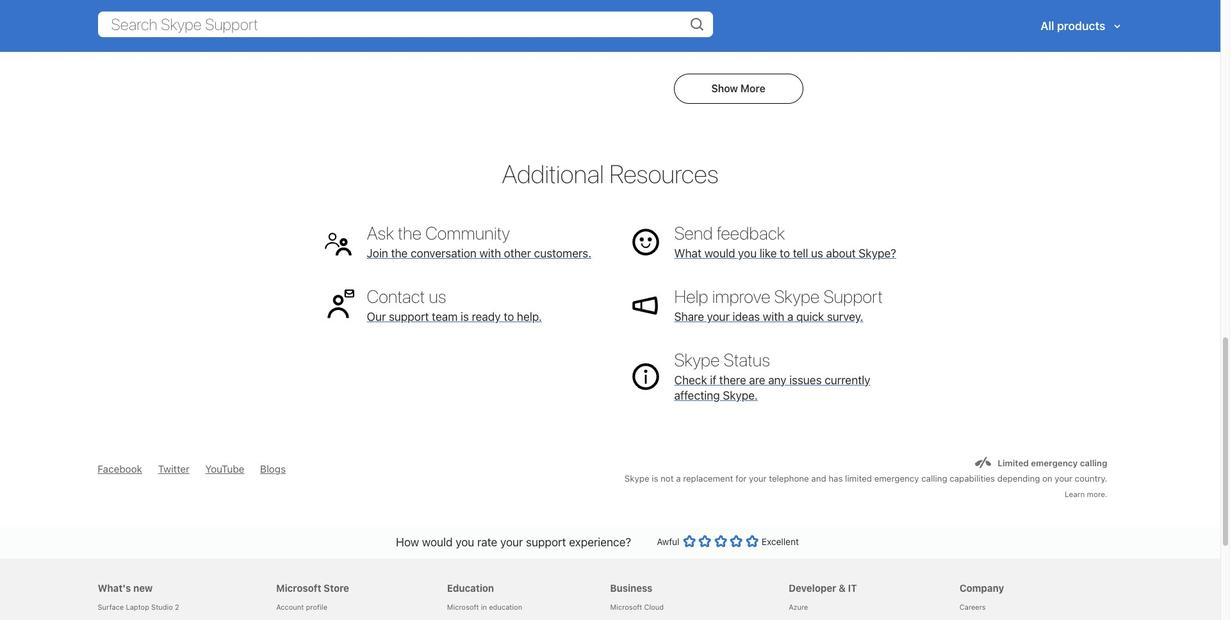 Task type: describe. For each thing, give the bounding box(es) containing it.
with left visual
[[875, 18, 897, 32]]

facebook link
[[98, 463, 142, 475]]

1 horizontal spatial calling
[[1080, 458, 1108, 469]]

azure
[[789, 603, 808, 611]]

ideas
[[733, 310, 760, 324]]

profile
[[306, 603, 327, 611]]

education
[[489, 603, 522, 611]]

to inside send feedback what would you like to tell us about skype?
[[780, 247, 790, 260]]

depending
[[998, 474, 1040, 484]]

1 vertical spatial would
[[422, 536, 453, 550]]

company heading
[[960, 559, 1115, 597]]

a inside limited emergency calling skype is not a replacement for your telephone and has limited emergency calling capabilities depending on your country. learn more.
[[676, 474, 681, 484]]

available
[[513, 18, 557, 32]]

ask
[[367, 222, 394, 243]]

learn
[[1065, 490, 1085, 499]]

about
[[826, 247, 856, 260]]

if
[[710, 373, 717, 387]]

youtube
[[205, 463, 244, 475]]

microsoft cloud link
[[610, 603, 664, 611]]

blogs
[[260, 463, 286, 475]]

on
[[1043, 474, 1053, 484]]

microsoft for microsoft cloud
[[610, 603, 642, 611]]

what
[[675, 247, 702, 260]]

surface laptop studio 2
[[98, 603, 179, 611]]

people
[[837, 18, 872, 32]]

limited emergency calling skype is not a replacement for your telephone and has limited emergency calling capabilities depending on your country. learn more.
[[625, 458, 1108, 499]]

are
[[749, 373, 766, 387]]

is up program
[[478, 18, 486, 32]]

twitter
[[158, 463, 190, 475]]

facebook
[[98, 463, 142, 475]]

you inside send feedback what would you like to tell us about skype?
[[738, 247, 757, 260]]

share
[[675, 310, 704, 324]]

Search Skype Support text field
[[98, 12, 713, 37]]

quick
[[797, 310, 824, 324]]

skype?
[[859, 247, 897, 260]]

4 option from the left
[[730, 535, 743, 548]]

skype inside the help improve skype support share your ideas with a quick survey.
[[775, 286, 820, 307]]

improve
[[712, 286, 771, 307]]

there
[[720, 373, 746, 387]]

for:skype
[[560, 18, 609, 32]]

1 horizontal spatial support
[[526, 536, 566, 550]]

business
[[610, 583, 653, 594]]

skype...
[[526, 34, 567, 47]]

awful
[[657, 536, 680, 547]]

microsoft store heading
[[276, 559, 432, 597]]

us inside contact us our support team is ready to help.
[[429, 286, 446, 307]]

any
[[769, 373, 787, 387]]

it
[[848, 583, 857, 594]]

ready
[[472, 310, 501, 324]]

1 vertical spatial the
[[391, 247, 408, 260]]

2
[[175, 603, 179, 611]]

for left people
[[820, 18, 834, 32]]

conversation
[[411, 247, 477, 260]]

what's new heading
[[98, 559, 261, 597]]

microsoft for microsoft in education
[[447, 603, 479, 611]]

limited
[[998, 458, 1029, 469]]

2 article from the left
[[774, 18, 806, 32]]

your inside the help improve skype support share your ideas with a quick survey.
[[707, 310, 730, 324]]

skype inside skype status check if there are any issues currently affecting skype.
[[675, 349, 720, 370]]

microsoft in education link
[[447, 603, 522, 611]]

join
[[367, 247, 388, 260]]

1 article from the left
[[443, 18, 475, 32]]

reader
[[418, 34, 452, 47]]

microsoft for microsoft store
[[276, 583, 321, 594]]

developer & it
[[789, 583, 857, 594]]

our
[[367, 310, 386, 324]]

&
[[839, 583, 846, 594]]

in
[[481, 603, 487, 611]]

country.
[[1075, 474, 1108, 484]]

feedback
[[717, 222, 785, 243]]

screen
[[1053, 18, 1088, 32]]

experience?
[[569, 536, 631, 550]]

what's new
[[98, 583, 153, 594]]

rate
[[477, 536, 498, 550]]

telephone
[[769, 474, 809, 484]]

developer & it heading
[[789, 559, 945, 597]]

show more button
[[674, 74, 803, 104]]

learn more. link
[[1065, 490, 1108, 499]]

and
[[812, 474, 827, 484]]

1 vertical spatial calling
[[922, 474, 948, 484]]

help.
[[517, 310, 542, 324]]

to inside contact us our support team is ready to help.
[[504, 310, 514, 324]]

use
[[1023, 18, 1041, 32]]

account
[[276, 603, 304, 611]]

with down also
[[501, 34, 523, 47]]

replacement
[[683, 474, 733, 484]]

issues
[[790, 373, 822, 387]]

microsoft store
[[276, 583, 349, 594]]

blogs link
[[260, 463, 286, 475]]

also
[[489, 18, 510, 32]]

your right rate
[[501, 536, 523, 550]]

how would you rate your support experience? list box
[[683, 533, 759, 555]]

support inside contact us our support team is ready to help.
[[389, 310, 429, 324]]

not
[[661, 474, 674, 484]]

a inside the help improve skype support share your ideas with a quick survey.
[[788, 310, 794, 324]]

tell
[[793, 247, 809, 260]]

windowsskype
[[629, 18, 708, 32]]



Task type: vqa. For each thing, say whether or not it's contained in the screenshot.
The How Would You Rate Your Support Experience? 'LIST BOX'
yes



Task type: locate. For each thing, give the bounding box(es) containing it.
0 horizontal spatial us
[[429, 286, 446, 307]]

is inside limited emergency calling skype is not a replacement for your telephone and has limited emergency calling capabilities depending on your country. learn more.
[[652, 474, 659, 484]]

studio
[[151, 603, 173, 611]]

your left ideas
[[707, 310, 730, 324]]

0 horizontal spatial to
[[504, 310, 514, 324]]

you
[[738, 247, 757, 260], [456, 536, 474, 550]]

skype inside limited emergency calling skype is not a replacement for your telephone and has limited emergency calling capabilities depending on your country. learn more.
[[625, 474, 650, 484]]

surface
[[98, 603, 124, 611]]

is right team
[[461, 310, 469, 324]]

macthis
[[728, 18, 771, 32]]

1 vertical spatial support
[[526, 536, 566, 550]]

2 horizontal spatial skype
[[775, 286, 820, 307]]

1 horizontal spatial skype
[[675, 349, 720, 370]]

excellent
[[762, 536, 799, 547]]

2 vertical spatial a
[[676, 474, 681, 484]]

1 horizontal spatial a
[[788, 310, 794, 324]]

you left rate
[[456, 536, 474, 550]]

5 option from the left
[[746, 535, 759, 548]]

0 horizontal spatial calling
[[922, 474, 948, 484]]

emergency right limited
[[875, 474, 919, 484]]

ask the community join the conversation with other customers.
[[367, 222, 592, 260]]

for right for:skype
[[612, 18, 626, 32]]

a left quick
[[788, 310, 794, 324]]

1 horizontal spatial you
[[738, 247, 757, 260]]

skype left not
[[625, 474, 650, 484]]

skype up quick
[[775, 286, 820, 307]]

emergency up on
[[1031, 458, 1078, 469]]

0 horizontal spatial emergency
[[875, 474, 919, 484]]

a right use
[[1044, 18, 1050, 32]]

team
[[432, 310, 458, 324]]

with
[[875, 18, 897, 32], [501, 34, 523, 47], [480, 247, 501, 260], [763, 310, 785, 324]]

1 option from the left
[[683, 535, 696, 548]]

status
[[724, 349, 770, 370]]

your left telephone
[[749, 474, 767, 484]]

store
[[324, 583, 349, 594]]

2 option from the left
[[699, 535, 712, 548]]

a inside this article is also available for:skype for windowsskype for macthis article is for people with visual impairments who use a screen reader program with skype...
[[1044, 18, 1050, 32]]

1 horizontal spatial to
[[780, 247, 790, 260]]

footer resource links element
[[37, 559, 1184, 620]]

microsoft up 'account profile' 'link'
[[276, 583, 321, 594]]

azure link
[[789, 603, 808, 611]]

additional
[[502, 159, 604, 189]]

with left other
[[480, 247, 501, 260]]

microsoft inside heading
[[276, 583, 321, 594]]

the right join
[[391, 247, 408, 260]]

contact us our support team is ready to help.
[[367, 286, 542, 324]]

check
[[675, 373, 707, 387]]

company
[[960, 583, 1004, 594]]

business heading
[[610, 559, 774, 597]]

calling
[[1080, 458, 1108, 469], [922, 474, 948, 484]]

to left tell
[[780, 247, 790, 260]]

how would you rate your support experience?
[[396, 536, 631, 550]]

with inside the help improve skype support share your ideas with a quick survey.
[[763, 310, 785, 324]]

0 vertical spatial support
[[389, 310, 429, 324]]

0 horizontal spatial would
[[422, 536, 453, 550]]

capabilities
[[950, 474, 995, 484]]

what's
[[98, 583, 131, 594]]

additional resources
[[502, 159, 719, 189]]

0 vertical spatial would
[[705, 247, 735, 260]]

support down "contact" at top left
[[389, 310, 429, 324]]

twitter link
[[158, 463, 190, 475]]

how
[[396, 536, 419, 550]]

0 vertical spatial to
[[780, 247, 790, 260]]

other
[[504, 247, 531, 260]]

microsoft
[[276, 583, 321, 594], [447, 603, 479, 611], [610, 603, 642, 611]]

resources
[[610, 159, 719, 189]]

article right macthis
[[774, 18, 806, 32]]

skype status check if there are any issues currently affecting skype.
[[675, 349, 871, 402]]

has
[[829, 474, 843, 484]]

0 vertical spatial a
[[1044, 18, 1050, 32]]

calling up country. at the bottom right
[[1080, 458, 1108, 469]]

visual
[[900, 18, 929, 32]]

3 option from the left
[[714, 535, 727, 548]]

microsoft in education
[[447, 603, 522, 611]]

careers link
[[960, 603, 986, 611]]

is inside contact us our support team is ready to help.
[[461, 310, 469, 324]]

customers.
[[534, 247, 592, 260]]

1 vertical spatial a
[[788, 310, 794, 324]]

1 horizontal spatial emergency
[[1031, 458, 1078, 469]]

account profile link
[[276, 603, 327, 611]]

you left like
[[738, 247, 757, 260]]

microsoft down business
[[610, 603, 642, 611]]

would inside send feedback what would you like to tell us about skype?
[[705, 247, 735, 260]]

would right how
[[422, 536, 453, 550]]

a right not
[[676, 474, 681, 484]]

1 vertical spatial emergency
[[875, 474, 919, 484]]

us up team
[[429, 286, 446, 307]]

1 horizontal spatial article
[[774, 18, 806, 32]]

to left the help. at left
[[504, 310, 514, 324]]

the right ask
[[398, 222, 422, 243]]

0 horizontal spatial article
[[443, 18, 475, 32]]

show
[[712, 83, 738, 94]]

surface laptop studio 2 link
[[98, 603, 179, 611]]

0 vertical spatial skype
[[775, 286, 820, 307]]

help
[[675, 286, 709, 307]]

support
[[824, 286, 883, 307]]

0 horizontal spatial a
[[676, 474, 681, 484]]

emergency
[[1031, 458, 1078, 469], [875, 474, 919, 484]]

microsoft down education
[[447, 603, 479, 611]]

for right replacement
[[736, 474, 747, 484]]

0 vertical spatial you
[[738, 247, 757, 260]]

this article is also available for:skype for windowsskype for macthis article is for people with visual impairments who use a screen reader program with skype...
[[418, 18, 1088, 47]]

help improve skype support share your ideas with a quick survey.
[[675, 286, 883, 324]]

with inside ask the community join the conversation with other customers.
[[480, 247, 501, 260]]

currently
[[825, 373, 871, 387]]

0 horizontal spatial you
[[456, 536, 474, 550]]

survey.
[[827, 310, 864, 324]]

microsoft cloud
[[610, 603, 664, 611]]

your right on
[[1055, 474, 1073, 484]]

0 horizontal spatial microsoft
[[276, 583, 321, 594]]

us
[[811, 247, 824, 260], [429, 286, 446, 307]]

education
[[447, 583, 494, 594]]

limited
[[845, 474, 872, 484]]

youtube link
[[205, 463, 244, 475]]

us inside send feedback what would you like to tell us about skype?
[[811, 247, 824, 260]]

careers
[[960, 603, 986, 611]]

for left macthis
[[711, 18, 725, 32]]

developer
[[789, 583, 837, 594]]

affecting
[[675, 389, 720, 402]]

0 vertical spatial calling
[[1080, 458, 1108, 469]]

2 horizontal spatial microsoft
[[610, 603, 642, 611]]

1 horizontal spatial microsoft
[[447, 603, 479, 611]]

your
[[707, 310, 730, 324], [749, 474, 767, 484], [1055, 474, 1073, 484], [501, 536, 523, 550]]

more.
[[1087, 490, 1108, 499]]

skype up check
[[675, 349, 720, 370]]

0 horizontal spatial support
[[389, 310, 429, 324]]

0 vertical spatial emergency
[[1031, 458, 1078, 469]]

cloud
[[644, 603, 664, 611]]

this
[[418, 18, 440, 32]]

account profile
[[276, 603, 327, 611]]

1 horizontal spatial would
[[705, 247, 735, 260]]

option
[[683, 535, 696, 548], [699, 535, 712, 548], [714, 535, 727, 548], [730, 535, 743, 548], [746, 535, 759, 548]]

is left not
[[652, 474, 659, 484]]

1 horizontal spatial us
[[811, 247, 824, 260]]

new
[[133, 583, 153, 594]]

with right ideas
[[763, 310, 785, 324]]

0 horizontal spatial skype
[[625, 474, 650, 484]]

support up education heading on the bottom of page
[[526, 536, 566, 550]]

is left people
[[809, 18, 817, 32]]

0 vertical spatial us
[[811, 247, 824, 260]]

community
[[426, 222, 510, 243]]

2 horizontal spatial a
[[1044, 18, 1050, 32]]

1 vertical spatial us
[[429, 286, 446, 307]]

us right tell
[[811, 247, 824, 260]]

education heading
[[447, 559, 603, 597]]

would
[[705, 247, 735, 260], [422, 536, 453, 550]]

1 vertical spatial to
[[504, 310, 514, 324]]

0 vertical spatial the
[[398, 222, 422, 243]]

1 vertical spatial you
[[456, 536, 474, 550]]

for inside limited emergency calling skype is not a replacement for your telephone and has limited emergency calling capabilities depending on your country. learn more.
[[736, 474, 747, 484]]

show more
[[712, 83, 766, 94]]

more
[[741, 83, 766, 94]]

would right what
[[705, 247, 735, 260]]

2 vertical spatial skype
[[625, 474, 650, 484]]

article up program
[[443, 18, 475, 32]]

contact
[[367, 286, 425, 307]]

1 vertical spatial skype
[[675, 349, 720, 370]]

is
[[478, 18, 486, 32], [809, 18, 817, 32], [461, 310, 469, 324], [652, 474, 659, 484]]

calling left capabilities
[[922, 474, 948, 484]]

impairments
[[932, 18, 996, 32]]



